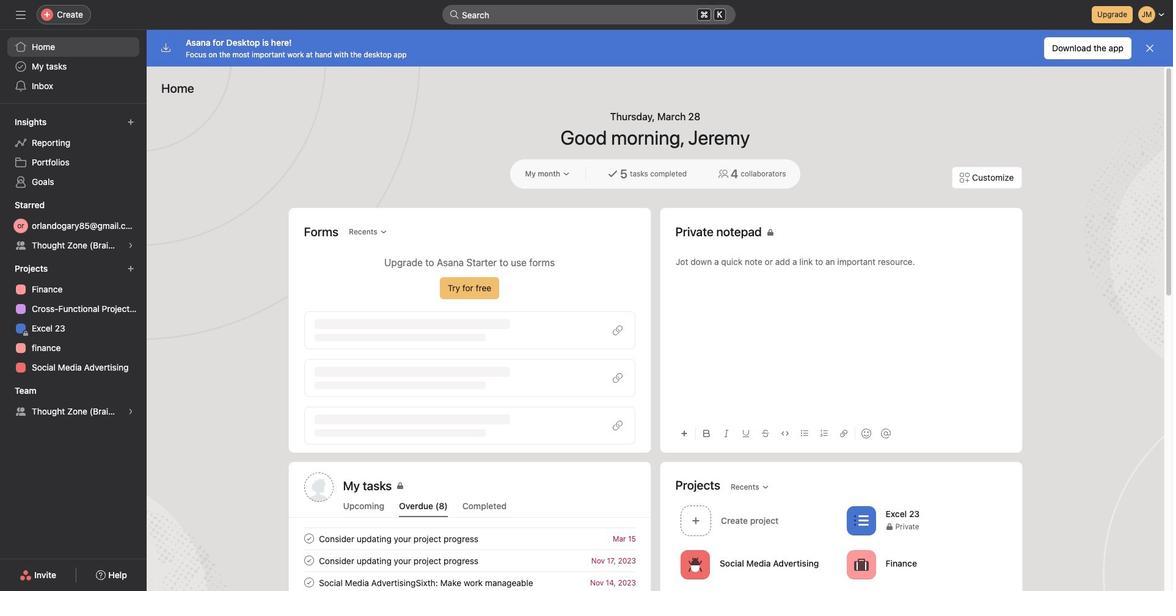 Task type: locate. For each thing, give the bounding box(es) containing it.
1 vertical spatial mark complete image
[[302, 554, 316, 569]]

briefcase image
[[854, 558, 869, 572]]

at mention image
[[881, 429, 891, 439]]

mark complete checkbox down mark complete option
[[302, 576, 316, 591]]

toolbar
[[676, 420, 1007, 447]]

prominent image
[[450, 10, 460, 20]]

None field
[[443, 5, 736, 24]]

mark complete checkbox up mark complete option
[[302, 532, 316, 547]]

0 vertical spatial mark complete image
[[302, 532, 316, 547]]

Mark complete checkbox
[[302, 532, 316, 547], [302, 576, 316, 591]]

starred element
[[0, 194, 147, 258]]

mark complete image
[[302, 532, 316, 547], [302, 554, 316, 569]]

add profile photo image
[[304, 473, 333, 503]]

1 vertical spatial mark complete checkbox
[[302, 576, 316, 591]]

numbered list image
[[821, 430, 828, 438]]

new project or portfolio image
[[127, 265, 134, 273]]

strikethrough image
[[762, 430, 769, 438]]

list item
[[676, 503, 842, 540], [289, 528, 651, 550], [289, 550, 651, 572], [289, 572, 651, 592]]

see details, thought zone (brainstorm space) image
[[127, 408, 134, 416]]

mark complete image up mark complete option
[[302, 532, 316, 547]]

mark complete image up mark complete image
[[302, 554, 316, 569]]

0 vertical spatial mark complete checkbox
[[302, 532, 316, 547]]

insights element
[[0, 111, 147, 194]]

see details, thought zone (brainstorm space) image
[[127, 242, 134, 249]]

1 mark complete image from the top
[[302, 532, 316, 547]]

1 mark complete checkbox from the top
[[302, 532, 316, 547]]



Task type: vqa. For each thing, say whether or not it's contained in the screenshot.
list item
yes



Task type: describe. For each thing, give the bounding box(es) containing it.
bug image
[[688, 558, 703, 572]]

dismiss image
[[1146, 43, 1155, 53]]

bulleted list image
[[801, 430, 808, 438]]

2 mark complete image from the top
[[302, 554, 316, 569]]

new insights image
[[127, 119, 134, 126]]

code image
[[782, 430, 789, 438]]

emoji image
[[862, 429, 871, 439]]

projects element
[[0, 258, 147, 380]]

bold image
[[703, 430, 711, 438]]

hide sidebar image
[[16, 10, 26, 20]]

mark complete image
[[302, 576, 316, 591]]

global element
[[0, 30, 147, 103]]

2 mark complete checkbox from the top
[[302, 576, 316, 591]]

Mark complete checkbox
[[302, 554, 316, 569]]

Search tasks, projects, and more text field
[[443, 5, 736, 24]]

teams element
[[0, 380, 147, 424]]

insert an object image
[[681, 430, 688, 438]]

link image
[[840, 430, 848, 438]]

italics image
[[723, 430, 730, 438]]

list image
[[854, 514, 869, 528]]

underline image
[[742, 430, 750, 438]]



